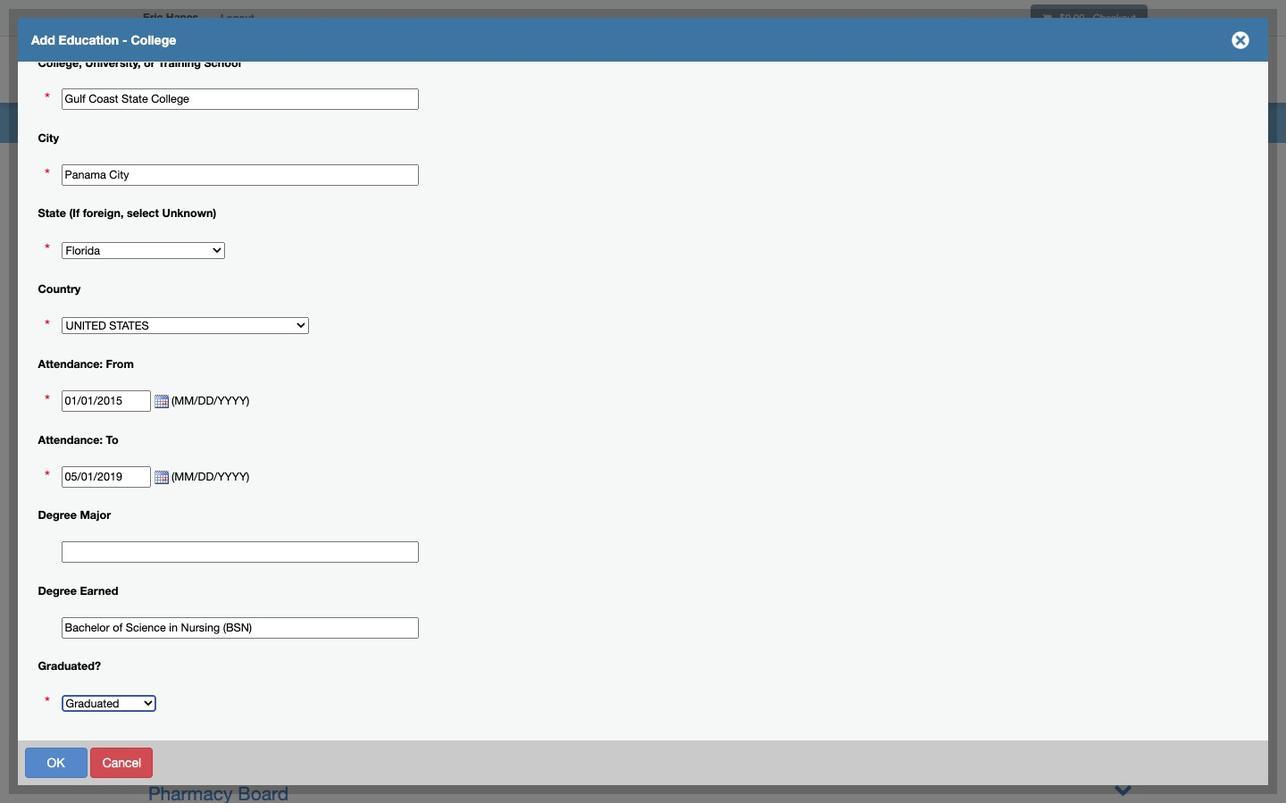 Task type: vqa. For each thing, say whether or not it's contained in the screenshot.
the Date
yes



Task type: locate. For each thing, give the bounding box(es) containing it.
* down "country"
[[45, 316, 50, 334]]

1 vertical spatial on
[[367, 316, 381, 330]]

accounting board architecture board
[[148, 231, 305, 282]]

degree left 'earned'
[[38, 584, 77, 598]]

attendance: up personal
[[38, 358, 103, 371]]

1 information from the top
[[302, 164, 364, 177]]

accounting board link
[[148, 231, 300, 253]]

registered professional nurse
[[31, 32, 260, 47]]

1 horizontal spatial in
[[767, 316, 776, 330]]

(mm/dd/yyyy) up liability
[[169, 394, 259, 408]]

education information down nurse
[[219, 78, 342, 92]]

2 your from the top
[[384, 316, 408, 330]]

1 vertical spatial nursing
[[148, 526, 213, 548]]

* up date
[[45, 392, 50, 410]]

undergraduate,
[[411, 316, 493, 330]]

0 vertical spatial please
[[244, 164, 280, 177]]

24. please list information on your primary school education in the grid below: element
[[249, 197, 1154, 251]]

*
[[45, 90, 50, 108], [45, 165, 50, 183], [45, 241, 50, 259], [45, 316, 50, 334], [45, 392, 50, 410], [45, 467, 50, 485], [45, 694, 50, 711]]

professional
[[115, 32, 213, 47]]

0 vertical spatial grid
[[583, 164, 604, 177]]

0 horizontal spatial grid
[[583, 164, 604, 177]]

nursing for nursing board (rn, lpn & apn)
[[148, 526, 213, 548]]

1 vertical spatial degree
[[38, 584, 77, 598]]

and up addresses
[[83, 309, 104, 323]]

barber,
[[148, 320, 208, 341]]

2 start from the top
[[139, 683, 166, 697]]

birth
[[89, 418, 115, 432]]

online services link
[[1020, 40, 1153, 103]]

1 (mm/dd/yyyy) from the top
[[169, 394, 259, 408]]

1 on from the top
[[367, 164, 381, 177]]

start link
[[139, 627, 166, 642], [139, 683, 166, 697], [139, 710, 166, 725]]

* down attendance: to
[[45, 467, 50, 485]]

please right 24.
[[244, 164, 280, 177]]

1 vertical spatial attendance:
[[38, 433, 103, 447]]

party
[[45, 264, 74, 278]]

1 please from the top
[[244, 164, 280, 177]]

0 vertical spatial the
[[563, 164, 580, 177]]

for
[[122, 246, 137, 260]]

& left alarm
[[411, 379, 423, 400]]

military
[[45, 155, 85, 169]]

attendance: down of
[[38, 433, 103, 447]]

* down college,
[[45, 90, 50, 108]]

1 horizontal spatial education information
[[219, 78, 342, 92]]

& inside detective, security, fingerprint & alarm contractor board limited liability company
[[411, 379, 423, 400]]

start
[[139, 627, 166, 642], [139, 683, 166, 697], [139, 710, 166, 725]]

college, university, or training school
[[38, 56, 241, 69]]

& for surgeon
[[366, 467, 378, 489]]

in right earned
[[767, 316, 776, 330]]

0 vertical spatial (mm/dd/yyyy)
[[169, 394, 259, 408]]

&
[[416, 320, 428, 341], [411, 379, 423, 400], [366, 467, 378, 489], [459, 467, 470, 489], [358, 526, 369, 548]]

1 vertical spatial in
[[767, 316, 776, 330]]

1 vertical spatial please
[[244, 316, 280, 330]]

illinois department of financial and professional regulation image
[[134, 40, 542, 97]]

0 horizontal spatial the
[[563, 164, 580, 177]]

1 vertical spatial application
[[45, 200, 107, 214]]

(mm/dd/yyyy) for attendance: from text field
[[169, 394, 259, 408]]

2 (mm/dd/yyyy) from the top
[[169, 470, 259, 483]]

degree
[[38, 509, 77, 522], [38, 584, 77, 598]]

technology
[[471, 320, 566, 341]]

education
[[59, 32, 119, 47], [219, 78, 275, 92], [45, 555, 101, 569], [45, 600, 101, 615]]

0 vertical spatial start
[[139, 627, 166, 642]]

& for alarm
[[411, 379, 423, 400]]

your left the nail
[[384, 316, 408, 330]]

select
[[127, 207, 159, 220]]

vocational
[[570, 316, 626, 330]]

(mm/dd/yyyy) up permit
[[169, 470, 259, 483]]

0 vertical spatial below:
[[608, 164, 643, 177]]

0 vertical spatial list
[[283, 164, 299, 177]]

personal
[[45, 373, 94, 387]]

* down city
[[45, 165, 50, 183]]

0 vertical spatial start link
[[139, 627, 166, 642]]

4 * from the top
[[45, 316, 50, 334]]

your left primary
[[384, 164, 408, 177]]

degree for degree earned
[[38, 584, 77, 598]]

military status
[[45, 155, 124, 169]]

0 vertical spatial education information
[[219, 78, 342, 92]]

degree earned
[[38, 584, 118, 598]]

0 vertical spatial in
[[550, 164, 560, 177]]

school
[[455, 164, 491, 177]]

your for undergraduate,
[[384, 316, 408, 330]]

1 vertical spatial your
[[384, 316, 408, 330]]

1 vertical spatial list
[[283, 316, 299, 330]]

Attendance: To text field
[[61, 466, 151, 488]]

education
[[494, 164, 547, 177]]

(mm/dd/yyyy) for attendance: to text field
[[169, 470, 259, 483]]

please for 24.
[[244, 164, 280, 177]]

limited
[[148, 408, 210, 430]]

2 vertical spatial start link
[[139, 710, 166, 725]]

1 start from the top
[[139, 627, 166, 642]]

online services
[[1034, 65, 1129, 78]]

0 vertical spatial information
[[279, 78, 342, 92]]

0 vertical spatial nursing
[[107, 509, 151, 524]]

& left the nail
[[416, 320, 428, 341]]

2 application from the top
[[45, 200, 107, 214]]

from
[[106, 358, 134, 371]]

city
[[38, 131, 59, 145]]

* up party
[[45, 241, 50, 259]]

1 vertical spatial education information
[[45, 600, 168, 615]]

list
[[283, 164, 299, 177], [283, 316, 299, 330]]

2 vertical spatial nursing
[[213, 627, 256, 642]]

unknown)
[[162, 207, 216, 220]]

(rn,
[[274, 526, 311, 548]]

2 list from the top
[[283, 316, 299, 330]]

public and mailing addresses
[[45, 309, 148, 341]]

2 information from the top
[[302, 316, 364, 330]]

0 vertical spatial attendance:
[[38, 358, 103, 371]]

0 horizontal spatial and
[[83, 309, 104, 323]]

2 vertical spatial start
[[139, 710, 166, 725]]

1 horizontal spatial the
[[779, 316, 797, 330]]

in
[[550, 164, 560, 177], [767, 316, 776, 330]]

on
[[367, 164, 381, 177], [367, 316, 381, 330]]

& right surgeon
[[459, 467, 470, 489]]

grid
[[583, 164, 604, 177], [800, 316, 821, 330]]

0 vertical spatial application
[[45, 109, 107, 123]]

1 vertical spatial information
[[302, 316, 364, 330]]

grid right education
[[583, 164, 604, 177]]

in right education
[[550, 164, 560, 177]]

1 degree from the top
[[38, 509, 77, 522]]

permit
[[154, 509, 190, 524]]

nurse
[[216, 32, 260, 47]]

therapy
[[265, 753, 333, 775]]

registered
[[31, 32, 112, 47]]

online
[[1034, 65, 1073, 78]]

2 vertical spatial information
[[104, 600, 168, 615]]

occupational
[[148, 753, 260, 775]]

alarm
[[428, 379, 476, 400]]

* down graduated?
[[45, 694, 50, 711]]

training
[[629, 316, 670, 330]]

please right 25.
[[244, 316, 280, 330]]

1 vertical spatial grid
[[800, 316, 821, 330]]

attendance: from
[[38, 358, 134, 371]]

third-
[[140, 246, 173, 260]]

1 attendance: from the top
[[38, 358, 103, 371]]

eric
[[143, 11, 163, 24]]

nursing left permit
[[107, 509, 151, 524]]

the right earned
[[779, 316, 797, 330]]

2 please from the top
[[244, 316, 280, 330]]

close window image
[[1227, 26, 1255, 55]]

grid right earned
[[800, 316, 821, 330]]

below:
[[608, 164, 643, 177], [824, 316, 859, 330]]

and
[[83, 309, 104, 323], [547, 316, 567, 330]]

attendance: for attendance: from
[[38, 358, 103, 371]]

0 vertical spatial on
[[367, 164, 381, 177]]

education information
[[219, 78, 342, 92], [45, 600, 168, 615]]

application up authorization
[[45, 200, 107, 214]]

on up fingerprint at top
[[367, 316, 381, 330]]

chevron down image
[[1114, 780, 1133, 799]]

2 attendance: from the top
[[38, 433, 103, 447]]

0 vertical spatial information
[[302, 164, 364, 177]]

0 horizontal spatial education information
[[45, 600, 168, 615]]

application down registered
[[45, 109, 107, 123]]

education information down 'earned'
[[45, 600, 168, 615]]

(physician
[[276, 467, 361, 489]]

1 your from the top
[[384, 164, 408, 177]]

the right education
[[563, 164, 580, 177]]

architecture board link
[[148, 261, 305, 282]]

-
[[122, 32, 127, 47]]

1 application from the top
[[45, 109, 107, 123]]

7 * from the top
[[45, 694, 50, 711]]

nursing down degree major text field
[[213, 627, 256, 642]]

and right graduate
[[547, 316, 567, 330]]

Degree Earned text field
[[61, 617, 419, 639]]

1 vertical spatial start
[[139, 683, 166, 697]]

1 vertical spatial start link
[[139, 683, 166, 697]]

24. please list information on your primary school education in the grid below:
[[226, 164, 649, 177]]

authorization for third- party contact
[[45, 246, 173, 278]]

1 vertical spatial (mm/dd/yyyy)
[[169, 470, 259, 483]]

1 list from the top
[[283, 164, 299, 177]]

& left surgeon
[[366, 467, 378, 489]]

1 start link from the top
[[139, 627, 166, 642]]

primary
[[411, 164, 452, 177]]

on left primary
[[367, 164, 381, 177]]

5 * from the top
[[45, 392, 50, 410]]

0 vertical spatial degree
[[38, 509, 77, 522]]

6 * from the top
[[45, 467, 50, 485]]

list right 24.
[[283, 164, 299, 177]]

2 degree from the top
[[38, 584, 77, 598]]

school
[[204, 56, 241, 69]]

None button
[[25, 747, 87, 778], [91, 747, 153, 778], [226, 747, 297, 778], [301, 747, 350, 778], [1138, 747, 1249, 778], [25, 747, 87, 778], [91, 747, 153, 778], [226, 747, 297, 778], [301, 747, 350, 778], [1138, 747, 1249, 778]]

None image field
[[151, 395, 169, 409], [151, 471, 169, 485], [151, 395, 169, 409], [151, 471, 169, 485]]

25. please list information on your undergraduate, graduate and vocational training degree(s) earned in the grid below:
[[226, 316, 866, 330]]

1 vertical spatial below:
[[824, 316, 859, 330]]

0 vertical spatial your
[[384, 164, 408, 177]]

list right 25.
[[283, 316, 299, 330]]

contractor
[[482, 379, 572, 400]]

personal information
[[45, 373, 161, 387]]

home link
[[860, 40, 920, 103]]

education down school
[[219, 78, 275, 92]]

fingerprint
[[315, 379, 406, 400]]

your
[[384, 164, 408, 177], [384, 316, 408, 330]]

nursing down permit
[[148, 526, 213, 548]]

$0.00
[[1060, 12, 1085, 23]]

degree left major at bottom left
[[38, 509, 77, 522]]

list for 24.
[[283, 164, 299, 177]]

2 on from the top
[[367, 316, 381, 330]]

information
[[279, 78, 342, 92], [97, 373, 161, 387], [104, 600, 168, 615]]

1 * from the top
[[45, 90, 50, 108]]



Task type: describe. For each thing, give the bounding box(es) containing it.
temporary nursing permit
[[45, 509, 190, 524]]

degree major
[[38, 509, 111, 522]]

3 start from the top
[[139, 710, 166, 725]]

account
[[954, 65, 1006, 78]]

surgeon
[[383, 467, 453, 489]]

medical board (physician & surgeon & chiropractor)
[[148, 467, 586, 489]]

shopping cart image
[[1043, 13, 1052, 23]]

College, University, or Training School text field
[[61, 89, 419, 110]]

logout link
[[207, 0, 268, 36]]

date of birth
[[45, 418, 115, 432]]

application inside registered nurse(rn) application instructions
[[45, 109, 107, 123]]

nursing for nursing board
[[213, 627, 256, 642]]

25.
[[226, 316, 241, 330]]

foreign,
[[83, 207, 124, 220]]

esthetics
[[334, 320, 411, 341]]

earned
[[726, 316, 764, 330]]

method
[[111, 200, 154, 214]]

attendance: for attendance: to
[[38, 433, 103, 447]]

detective, security, fingerprint & alarm contractor board limited liability company
[[148, 379, 628, 430]]

chiropractor)
[[476, 467, 586, 489]]

& for nail
[[416, 320, 428, 341]]

college
[[131, 32, 176, 47]]

Attendance: From text field
[[61, 391, 151, 412]]

logout
[[221, 12, 254, 23]]

3 start link from the top
[[139, 710, 166, 725]]

limited liability company link
[[148, 408, 366, 430]]

0 horizontal spatial in
[[550, 164, 560, 177]]

information for undergraduate,
[[302, 316, 364, 330]]

training
[[158, 56, 201, 69]]

education down the degree earned
[[45, 600, 101, 615]]

Degree Major text field
[[61, 542, 419, 563]]

detective, security, fingerprint & alarm contractor board link
[[148, 379, 628, 400]]

0 horizontal spatial below:
[[608, 164, 643, 177]]

home
[[875, 65, 906, 78]]

lpn
[[316, 526, 352, 548]]

country
[[38, 282, 81, 296]]

to
[[106, 433, 118, 447]]

nursing board (rn, lpn & apn) link
[[148, 526, 417, 548]]

close window image
[[1227, 26, 1255, 55]]

name change
[[45, 464, 125, 478]]

education up the degree earned
[[45, 555, 101, 569]]

(if
[[69, 207, 80, 220]]

my account link
[[920, 40, 1020, 103]]

date
[[45, 418, 71, 432]]

eric hanes
[[143, 11, 198, 24]]

graduated?
[[38, 660, 101, 673]]

nail
[[433, 320, 465, 341]]

earned
[[80, 584, 118, 598]]

1 horizontal spatial below:
[[824, 316, 859, 330]]

security,
[[238, 379, 310, 400]]

temporary
[[45, 509, 104, 524]]

architecture
[[148, 261, 249, 282]]

3 * from the top
[[45, 241, 50, 259]]

apn)
[[375, 526, 417, 548]]

of
[[74, 418, 85, 432]]

authorization
[[45, 246, 118, 260]]

education up the university,
[[59, 32, 119, 47]]

name
[[45, 464, 78, 478]]

application method
[[45, 200, 154, 214]]

company
[[284, 408, 366, 430]]

information for primary
[[302, 164, 364, 177]]

or
[[144, 56, 155, 69]]

add
[[31, 32, 55, 47]]

major
[[80, 509, 111, 522]]

status
[[88, 155, 124, 169]]

mailing
[[107, 309, 148, 323]]

change
[[81, 464, 125, 478]]

City text field
[[61, 164, 419, 186]]

hanes
[[166, 11, 198, 24]]

accounting
[[148, 231, 244, 253]]

on for undergraduate,
[[367, 316, 381, 330]]

1 vertical spatial the
[[779, 316, 797, 330]]

& right lpn
[[358, 526, 369, 548]]

cosmetology,
[[214, 320, 329, 341]]

nursing board
[[213, 627, 294, 642]]

nursing board (rn, lpn & apn)
[[148, 526, 417, 548]]

please for 25.
[[244, 316, 280, 330]]

add education - college
[[31, 32, 176, 47]]

2 start link from the top
[[139, 683, 166, 697]]

occupational therapy board link
[[148, 753, 389, 775]]

1 horizontal spatial grid
[[800, 316, 821, 330]]

education location
[[45, 555, 153, 569]]

medical board (physician & surgeon & chiropractor) link
[[148, 467, 586, 489]]

1 horizontal spatial and
[[547, 316, 567, 330]]

public
[[45, 309, 79, 323]]

degree(s)
[[673, 316, 723, 330]]

barber, cosmetology, esthetics & nail technology board link
[[148, 320, 622, 341]]

instructions
[[111, 109, 176, 123]]

on for primary
[[367, 164, 381, 177]]

1 vertical spatial information
[[97, 373, 161, 387]]

liability
[[215, 408, 279, 430]]

25. please list information on your undergraduate, graduate and vocational training degree(s) earned in the grid below: element
[[249, 349, 1249, 435]]

$0.00 checkout
[[1057, 12, 1137, 23]]

registered nurse(rn) application instructions
[[45, 91, 176, 123]]

medical
[[148, 467, 214, 489]]

university,
[[85, 56, 141, 69]]

state (if foreign, select unknown)
[[38, 207, 216, 220]]

my
[[935, 65, 951, 78]]

graduate
[[496, 316, 544, 330]]

24.
[[226, 164, 241, 177]]

your for primary
[[384, 164, 408, 177]]

2 * from the top
[[45, 165, 50, 183]]

degree for degree major
[[38, 509, 77, 522]]

board inside detective, security, fingerprint & alarm contractor board limited liability company
[[577, 379, 628, 400]]

contact
[[77, 264, 122, 278]]

list for 25.
[[283, 316, 299, 330]]

and inside public and mailing addresses
[[83, 309, 104, 323]]



